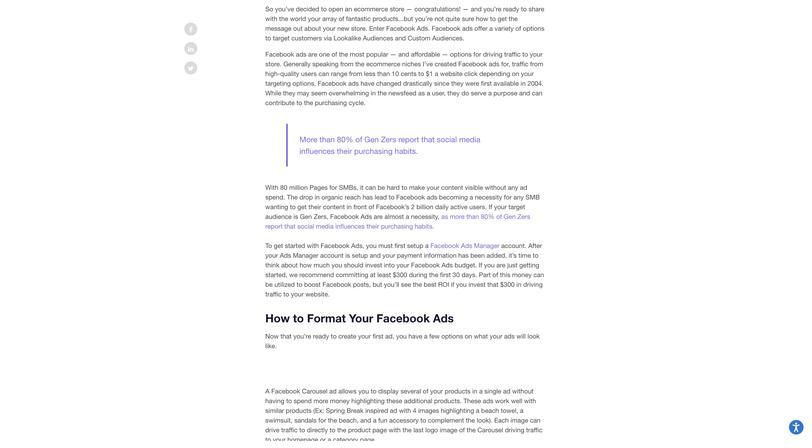 Task type: describe. For each thing, give the bounding box(es) containing it.
1 horizontal spatial invest
[[469, 281, 486, 288]]

money inside account. after your ads manager account is setup and your payment information has been added, it's time to think about how much you should invest into your facebook ads budget. if you are just getting started, we recommend committing at least $300 during the first 30 days. part of this money can be utilized to boost facebook posts, but you'll see the best roi if you invest that $300 in driving traffic to your website.
[[512, 271, 532, 279]]

reach
[[345, 193, 361, 201]]

ad up work
[[503, 387, 510, 395]]

generally
[[283, 60, 311, 68]]

1 vertical spatial any
[[514, 193, 524, 201]]

most
[[350, 51, 364, 58]]

of inside facebook ads are one of the most popular — and affordable — options for driving traffic to your store. generally speaking from the ecommerce niches i've created facebook ads for, traffic from high-quality users can range from less than 10 cents to $1 a website click depending on your targeting options. facebook ads have changed drastically since they were first available in 2004. while they may seem overwhelming in the newsfeed as a user, they do serve a purpose and can contribute to the purchasing cycle.
[[332, 51, 337, 58]]

cents
[[401, 70, 417, 77]]

facebook up account
[[321, 242, 349, 249]]

1 horizontal spatial highlighting
[[441, 407, 474, 414]]

a down well
[[520, 407, 524, 414]]

without inside "a facebook carousel ad allows you to display several of your products in a single ad without having to spend more money highlighting these additional products. these ads work well with similar products (ex: spring break inspired ad with 4 images highlighting a beach towel, a swimsuit, sandals for the beach, and a fun accessory to complement the look). each image can drive traffic to directly to the product page with the last logo image of the carousel driving traffic to your homepage or a category page."
[[512, 387, 534, 395]]

80
[[280, 184, 287, 191]]

to right "hard" on the top of the page
[[402, 184, 407, 191]]

days.
[[462, 271, 477, 279]]

you inside "a facebook carousel ad allows you to display several of your products in a single ad without having to spend more money highlighting these additional products. these ads work well with similar products (ex: spring break inspired ad with 4 images highlighting a beach towel, a swimsuit, sandals for the beach, and a fun accessory to complement the look). each image can drive traffic to directly to the product page with the last logo image of the carousel driving traffic to your homepage or a category page."
[[358, 387, 369, 395]]

first inside facebook ads are one of the most popular — and affordable — options for driving traffic to your store. generally speaking from the ecommerce niches i've created facebook ads for, traffic from high-quality users can range from less than 10 cents to $1 a website click depending on your targeting options. facebook ads have changed drastically since they were first available in 2004. while they may seem overwhelming in the newsfeed as a user, they do serve a purpose and can contribute to the purchasing cycle.
[[481, 80, 492, 87]]

less
[[364, 70, 375, 77]]

their inside more than 80% of gen zers report that social media influences their purchasing habits.
[[337, 147, 352, 156]]

will
[[517, 332, 526, 340]]

a down visible
[[470, 193, 473, 201]]

for,
[[501, 60, 510, 68]]

one
[[319, 51, 330, 58]]

if inside account. after your ads manager account is setup and your payment information has been added, it's time to think about how much you should invest into your facebook ads budget. if you are just getting started, we recommend committing at least $300 during the first 30 days. part of this money can be utilized to boost facebook posts, but you'll see the best roi if you invest that $300 in driving traffic to your website.
[[479, 261, 482, 269]]

1 horizontal spatial content
[[441, 184, 463, 191]]

to inside now that you're ready to create your first ad, you have a few options on what your ads will look like.
[[331, 332, 337, 340]]

on inside now that you're ready to create your first ad, you have a few options on what your ads will look like.
[[465, 332, 472, 340]]

you down account
[[332, 261, 342, 269]]

during
[[409, 271, 427, 279]]

ad,
[[385, 332, 394, 340]]

you up part
[[484, 261, 495, 269]]

are inside account. after your ads manager account is setup and your payment information has been added, it's time to think about how much you should invest into your facebook ads budget. if you are just getting started, we recommend committing at least $300 during the first 30 days. part of this money can be utilized to boost facebook posts, but you'll see the best roi if you invest that $300 in driving traffic to your website.
[[497, 261, 505, 269]]

world
[[290, 15, 306, 22]]

it
[[360, 184, 364, 191]]

report inside as more than 80% of gen zers report that social media influences their purchasing habits
[[265, 223, 283, 230]]

— up sure
[[463, 5, 469, 13]]

the down you've
[[279, 15, 288, 22]]

than inside more than 80% of gen zers report that social media influences their purchasing habits.
[[320, 135, 335, 144]]

you right ads,
[[366, 242, 377, 249]]

driving inside facebook ads are one of the most popular — and affordable — options for driving traffic to your store. generally speaking from the ecommerce niches i've created facebook ads for, traffic from high-quality users can range from less than 10 cents to $1 a website click depending on your targeting options. facebook ads have changed drastically since they were first available in 2004. while they may seem overwhelming in the newsfeed as a user, they do serve a purpose and can contribute to the purchasing cycle.
[[483, 51, 502, 58]]

facebook up 2
[[396, 193, 425, 201]]

a down these
[[476, 407, 479, 414]]

a left fun
[[373, 416, 377, 424]]

to down utilized
[[283, 290, 289, 298]]

to left spend
[[286, 397, 292, 404]]

newsfeed
[[389, 89, 416, 97]]

display
[[378, 387, 399, 395]]

first inside now that you're ready to create your first ad, you have a few options on what your ads will look like.
[[373, 332, 383, 340]]

to up array
[[321, 5, 327, 13]]

least
[[377, 271, 391, 279]]

facebook down front
[[330, 213, 359, 220]]

while
[[265, 89, 281, 97]]

lead
[[375, 193, 387, 201]]

enter
[[369, 25, 384, 32]]

i've
[[423, 60, 433, 68]]

have inside facebook ads are one of the most popular — and affordable — options for driving traffic to your store. generally speaking from the ecommerce niches i've created facebook ads for, traffic from high-quality users can range from less than 10 cents to $1 a website click depending on your targeting options. facebook ads have changed drastically since they were first available in 2004. while they may seem overwhelming in the newsfeed as a user, they do serve a purpose and can contribute to the purchasing cycle.
[[361, 80, 374, 87]]

gen inside the with 80 million pages for smbs, it can be hard to make your content visible without any ad spend. the drop in organic reach has lead to facebook ads becoming a necessity for any smb wanting to get their content in front of facebook's 2 billion daily active users. if your target audience is gen zers, facebook ads are almost a necessity,
[[300, 213, 312, 220]]

to down the message
[[265, 34, 271, 42]]

best
[[424, 281, 436, 288]]

money inside "a facebook carousel ad allows you to display several of your products in a single ad without having to spend more money highlighting these additional products. these ads work well with similar products (ex: spring break inspired ad with 4 images highlighting a beach towel, a swimsuit, sandals for the beach, and a fun accessory to complement the look). each image can drive traffic to directly to the product page with the last logo image of the carousel driving traffic to your homepage or a category page."
[[330, 397, 350, 404]]

the up best
[[429, 271, 438, 279]]

ads inside so you've decided to open an ecommerce store — congratulations! — and you're ready to share with the world your array of fantastic products...but you're not quite sure how to get the message out about your new store. enter facebook ads. facebook ads offer a variety of options to target customers via lookalike audiences and custom audiences.
[[462, 25, 473, 32]]

facebook up audiences.
[[432, 25, 460, 32]]

look).
[[477, 416, 493, 424]]

be inside account. after your ads manager account is setup and your payment information has been added, it's time to think about how much you should invest into your facebook ads budget. if you are just getting started, we recommend committing at least $300 during the first 30 days. part of this money can be utilized to boost facebook posts, but you'll see the best roi if you invest that $300 in driving traffic to your website.
[[265, 281, 273, 288]]

to left $1
[[418, 70, 424, 77]]

— right the store on the left top of the page
[[406, 5, 413, 13]]

ads inside now that you're ready to create your first ad, you have a few options on what your ads will look like.
[[504, 332, 515, 340]]

0 vertical spatial highlighting
[[351, 397, 385, 404]]

ads up 'generally'
[[296, 51, 306, 58]]

0 vertical spatial carousel
[[302, 387, 328, 395]]

in left 2004. in the right top of the page
[[521, 80, 526, 87]]

with inside so you've decided to open an ecommerce store — congratulations! — and you're ready to share with the world your array of fantastic products...but you're not quite sure how to get the message out about your new store. enter facebook ads. facebook ads offer a variety of options to target customers via lookalike audiences and custom audiences.
[[265, 15, 277, 22]]

influences inside more than 80% of gen zers report that social media influences their purchasing habits.
[[300, 147, 335, 156]]

and left the custom
[[395, 34, 406, 42]]

images
[[418, 407, 439, 414]]

driving inside account. after your ads manager account is setup and your payment information has been added, it's time to think about how much you should invest into your facebook ads budget. if you are just getting started, we recommend committing at least $300 during the first 30 days. part of this money can be utilized to boost facebook posts, but you'll see the best roi if you invest that $300 in driving traffic to your website.
[[523, 281, 543, 288]]

0 horizontal spatial get
[[274, 242, 283, 249]]

0 horizontal spatial $300
[[393, 271, 407, 279]]

allows
[[338, 387, 357, 395]]

0 horizontal spatial invest
[[365, 261, 382, 269]]

in inside "a facebook carousel ad allows you to display several of your products in a single ad without having to spend more money highlighting these additional products. these ads work well with similar products (ex: spring break inspired ad with 4 images highlighting a beach towel, a swimsuit, sandals for the beach, and a fun accessory to complement the look). each image can drive traffic to directly to the product page with the last logo image of the carousel driving traffic to your homepage or a category page."
[[472, 387, 477, 395]]

audiences
[[363, 34, 393, 42]]

create
[[338, 332, 356, 340]]

twitter image
[[188, 65, 194, 72]]

2 horizontal spatial you're
[[484, 5, 501, 13]]

to right how
[[293, 312, 304, 325]]

to up the variety at top
[[490, 15, 496, 22]]

they left the do at the right of page
[[447, 89, 460, 97]]

the up 'category'
[[337, 426, 346, 434]]

spring
[[326, 407, 345, 414]]

of inside more than 80% of gen zers report that social media influences their purchasing habits.
[[356, 135, 362, 144]]

ads up been
[[461, 242, 472, 249]]

we
[[289, 271, 298, 279]]

information
[[424, 252, 457, 259]]

single
[[484, 387, 501, 395]]

to up facebook's
[[389, 193, 394, 201]]

the down these
[[467, 426, 476, 434]]

facebook down committing at the bottom
[[323, 281, 351, 288]]

after
[[528, 242, 542, 249]]

to up 2004. in the right top of the page
[[522, 51, 528, 58]]

few
[[429, 332, 440, 340]]

break
[[347, 407, 363, 414]]

a inside so you've decided to open an ecommerce store — congratulations! — and you're ready to share with the world your array of fantastic products...but you're not quite sure how to get the message out about your new store. enter facebook ads. facebook ads offer a variety of options to target customers via lookalike audiences and custom audiences.
[[489, 25, 493, 32]]

daily
[[435, 203, 449, 211]]

user,
[[432, 89, 446, 97]]

budget.
[[455, 261, 477, 269]]

ad down these at the bottom
[[390, 407, 397, 414]]

to down after
[[533, 252, 539, 259]]

front
[[354, 203, 367, 211]]

about inside account. after your ads manager account is setup and your payment information has been added, it's time to think about how much you should invest into your facebook ads budget. if you are just getting started, we recommend committing at least $300 during the first 30 days. part of this money can be utilized to boost facebook posts, but you'll see the best roi if you invest that $300 in driving traffic to your website.
[[281, 261, 298, 269]]

with right started in the bottom left of the page
[[307, 242, 319, 249]]

store. inside so you've decided to open an ecommerce store — congratulations! — and you're ready to share with the world your array of fantastic products...but you're not quite sure how to get the message out about your new store. enter facebook ads. facebook ads offer a variety of options to target customers via lookalike audiences and custom audiences.
[[351, 25, 367, 32]]

with right well
[[524, 397, 536, 404]]

swimsuit,
[[265, 416, 293, 424]]

part
[[479, 271, 491, 279]]

spend.
[[265, 193, 285, 201]]

niches
[[402, 60, 421, 68]]

these
[[464, 397, 481, 404]]

to up homepage
[[299, 426, 305, 434]]

facebook up during
[[411, 261, 440, 269]]

purchasing inside more than 80% of gen zers report that social media influences their purchasing habits.
[[354, 147, 393, 156]]

the up the variety at top
[[509, 15, 518, 22]]

beach,
[[339, 416, 359, 424]]

these
[[387, 397, 402, 404]]

from up 2004. in the right top of the page
[[530, 60, 543, 68]]

a right "serve"
[[488, 89, 492, 97]]

2004.
[[528, 80, 544, 87]]

for inside facebook ads are one of the most popular — and affordable — options for driving traffic to your store. generally speaking from the ecommerce niches i've created facebook ads for, traffic from high-quality users can range from less than 10 cents to $1 a website click depending on your targeting options. facebook ads have changed drastically since they were first available in 2004. while they may seem overwhelming in the newsfeed as a user, they do serve a purpose and can contribute to the purchasing cycle.
[[474, 51, 481, 58]]

ads down the information
[[442, 261, 453, 269]]

from left less
[[349, 70, 362, 77]]

users.
[[469, 203, 487, 211]]

how inside so you've decided to open an ecommerce store — congratulations! — and you're ready to share with the world your array of fantastic products...but you're not quite sure how to get the message out about your new store. enter facebook ads. facebook ads offer a variety of options to target customers via lookalike audiences and custom audiences.
[[476, 15, 488, 22]]

manager inside account. after your ads manager account is setup and your payment information has been added, it's time to think about how much you should invest into your facebook ads budget. if you are just getting started, we recommend committing at least $300 during the first 30 days. part of this money can be utilized to boost facebook posts, but you'll see the best roi if you invest that $300 in driving traffic to your website.
[[293, 252, 318, 259]]

1 horizontal spatial setup
[[407, 242, 423, 249]]

ecommerce inside facebook ads are one of the most popular — and affordable — options for driving traffic to your store. generally speaking from the ecommerce niches i've created facebook ads for, traffic from high-quality users can range from less than 10 cents to $1 a website click depending on your targeting options. facebook ads have changed drastically since they were first available in 2004. while they may seem overwhelming in the newsfeed as a user, they do serve a purpose and can contribute to the purchasing cycle.
[[366, 60, 400, 68]]

custom
[[408, 34, 431, 42]]

social inside more than 80% of gen zers report that social media influences their purchasing habits.
[[437, 135, 457, 144]]

homepage
[[287, 436, 318, 441]]

make
[[409, 184, 425, 191]]

habits
[[415, 223, 432, 230]]

of inside as more than 80% of gen zers report that social media influences their purchasing habits
[[496, 213, 502, 220]]

facebook down range
[[318, 80, 347, 87]]

a left single
[[479, 387, 483, 395]]

with left 4
[[399, 407, 411, 414]]

the down spring
[[328, 416, 337, 424]]

targeting
[[265, 80, 291, 87]]

1 vertical spatial image
[[440, 426, 457, 434]]

do
[[462, 89, 469, 97]]

last
[[413, 426, 424, 434]]

be inside the with 80 million pages for smbs, it can be hard to make your content visible without any ad spend. the drop in organic reach has lead to facebook ads becoming a necessity for any smb wanting to get their content in front of facebook's 2 billion daily active users. if your target audience is gen zers, facebook ads are almost a necessity,
[[378, 184, 385, 191]]

utilized
[[274, 281, 295, 288]]

to left display
[[371, 387, 377, 395]]

quality
[[280, 70, 299, 77]]

products...but
[[373, 15, 413, 22]]

how to format your facebook ads
[[265, 312, 454, 325]]

to get started with facebook ads, you must first setup a facebook ads manager
[[265, 242, 500, 249]]

facebook up click
[[458, 60, 487, 68]]

and up niches
[[398, 51, 409, 58]]

cycle.
[[349, 99, 366, 106]]

their inside as more than 80% of gen zers report that social media influences their purchasing habits
[[366, 223, 379, 230]]

traffic inside account. after your ads manager account is setup and your payment information has been added, it's time to think about how much you should invest into your facebook ads budget. if you are just getting started, we recommend committing at least $300 during the first 30 days. part of this money can be utilized to boost facebook posts, but you'll see the best roi if you invest that $300 in driving traffic to your website.
[[265, 290, 282, 298]]

zers,
[[314, 213, 328, 220]]

it's
[[509, 252, 517, 259]]

and up sure
[[471, 5, 482, 13]]

this
[[500, 271, 510, 279]]

share
[[529, 5, 544, 13]]

80% inside as more than 80% of gen zers report that social media influences their purchasing habits
[[481, 213, 495, 220]]

facebook up the information
[[430, 242, 459, 249]]

spend
[[294, 397, 312, 404]]

get inside the with 80 million pages for smbs, it can be hard to make your content visible without any ad spend. the drop in organic reach has lead to facebook ads becoming a necessity for any smb wanting to get their content in front of facebook's 2 billion daily active users. if your target audience is gen zers, facebook ads are almost a necessity,
[[297, 203, 307, 211]]

4
[[413, 407, 416, 414]]

purchasing inside as more than 80% of gen zers report that social media influences their purchasing habits
[[381, 223, 413, 230]]

the left look).
[[466, 416, 475, 424]]

the down "changed"
[[378, 89, 387, 97]]

the down may
[[304, 99, 313, 106]]

click
[[464, 70, 478, 77]]

to right directly
[[330, 426, 335, 434]]

to down may
[[297, 99, 302, 106]]

in down pages
[[315, 193, 320, 201]]

the down most
[[355, 60, 364, 68]]

a right or
[[328, 436, 331, 441]]

you're inside now that you're ready to create your first ad, you have a few options on what your ads will look like.
[[293, 332, 311, 340]]

like.
[[265, 342, 277, 349]]

may
[[297, 89, 309, 97]]

a right $1
[[435, 70, 438, 77]]

zers inside more than 80% of gen zers report that social media influences their purchasing habits.
[[381, 135, 396, 144]]

if inside the with 80 million pages for smbs, it can be hard to make your content visible without any ad spend. the drop in organic reach has lead to facebook ads becoming a necessity for any smb wanting to get their content in front of facebook's 2 billion daily active users. if your target audience is gen zers, facebook ads are almost a necessity,
[[489, 203, 492, 211]]

(ex:
[[313, 407, 324, 414]]

ads down started in the bottom left of the page
[[280, 252, 291, 259]]

to left share
[[521, 5, 527, 13]]

1 vertical spatial you're
[[415, 15, 433, 22]]

ads inside "a facebook carousel ad allows you to display several of your products in a single ad without having to spend more money highlighting these additional products. these ads work well with similar products (ex: spring break inspired ad with 4 images highlighting a beach towel, a swimsuit, sandals for the beach, and a fun accessory to complement the look). each image can drive traffic to directly to the product page with the last logo image of the carousel driving traffic to your homepage or a category page."
[[483, 397, 493, 404]]

a
[[265, 387, 270, 395]]

website.
[[306, 290, 330, 298]]

that inside as more than 80% of gen zers report that social media influences their purchasing habits
[[284, 223, 296, 230]]

a left the user,
[[427, 89, 430, 97]]

without inside the with 80 million pages for smbs, it can be hard to make your content visible without any ad spend. the drop in organic reach has lead to facebook ads becoming a necessity for any smb wanting to get their content in front of facebook's 2 billion daily active users. if your target audience is gen zers, facebook ads are almost a necessity,
[[485, 184, 506, 191]]

influences inside as more than 80% of gen zers report that social media influences their purchasing habits
[[335, 223, 365, 230]]

of inside account. after your ads manager account is setup and your payment information has been added, it's time to think about how much you should invest into your facebook ads budget. if you are just getting started, we recommend committing at least $300 during the first 30 days. part of this money can be utilized to boost facebook posts, but you'll see the best roi if you invest that $300 in driving traffic to your website.
[[493, 271, 498, 279]]

audiences.
[[432, 34, 464, 42]]

options inside facebook ads are one of the most popular — and affordable — options for driving traffic to your store. generally speaking from the ecommerce niches i've created facebook ads for, traffic from high-quality users can range from less than 10 cents to $1 a website click depending on your targeting options. facebook ads have changed drastically since they were first available in 2004. while they may seem overwhelming in the newsfeed as a user, they do serve a purpose and can contribute to the purchasing cycle.
[[450, 51, 472, 58]]

zers inside as more than 80% of gen zers report that social media influences their purchasing habits
[[518, 213, 530, 220]]

ads up 'overwhelming'
[[348, 80, 359, 87]]

ad inside the with 80 million pages for smbs, it can be hard to make your content visible without any ad spend. the drop in organic reach has lead to facebook ads becoming a necessity for any smb wanting to get their content in front of facebook's 2 billion daily active users. if your target audience is gen zers, facebook ads are almost a necessity,
[[520, 184, 527, 191]]

first up payment
[[395, 242, 405, 249]]

just
[[507, 261, 518, 269]]

almost
[[385, 213, 404, 220]]

they up contribute at the top
[[283, 89, 295, 97]]

category
[[333, 436, 358, 441]]



Task type: locate. For each thing, give the bounding box(es) containing it.
1 vertical spatial get
[[297, 203, 307, 211]]

1 horizontal spatial is
[[345, 252, 350, 259]]

than inside facebook ads are one of the most popular — and affordable — options for driving traffic to your store. generally speaking from the ecommerce niches i've created facebook ads for, traffic from high-quality users can range from less than 10 cents to $1 a website click depending on your targeting options. facebook ads have changed drastically since they were first available in 2004. while they may seem overwhelming in the newsfeed as a user, they do serve a purpose and can contribute to the purchasing cycle.
[[377, 70, 390, 77]]

facebook up ad,
[[376, 312, 430, 325]]

than down users.
[[466, 213, 479, 220]]

—
[[406, 5, 413, 13], [463, 5, 469, 13], [390, 51, 397, 58], [442, 51, 448, 58]]

0 vertical spatial be
[[378, 184, 385, 191]]

that inside now that you're ready to create your first ad, you have a few options on what your ads will look like.
[[280, 332, 292, 340]]

30
[[453, 271, 460, 279]]

first up "serve"
[[481, 80, 492, 87]]

you'll
[[384, 281, 399, 288]]

ad left allows
[[329, 387, 337, 395]]

facebook
[[386, 25, 415, 32], [432, 25, 460, 32], [265, 51, 294, 58], [458, 60, 487, 68], [318, 80, 347, 87], [396, 193, 425, 201], [330, 213, 359, 220], [321, 242, 349, 249], [430, 242, 459, 249], [411, 261, 440, 269], [323, 281, 351, 288], [376, 312, 430, 325], [271, 387, 300, 395]]

to
[[265, 242, 272, 249]]

available
[[494, 80, 519, 87]]

ads up depending
[[489, 60, 499, 68]]

1 vertical spatial are
[[374, 213, 383, 220]]

your
[[349, 312, 373, 325]]

0 horizontal spatial products
[[286, 407, 312, 414]]

in down just
[[517, 281, 522, 288]]

should
[[344, 261, 363, 269]]

a left few
[[424, 332, 428, 340]]

ad
[[520, 184, 527, 191], [329, 387, 337, 395], [503, 387, 510, 395], [390, 407, 397, 414]]

1 horizontal spatial on
[[512, 70, 519, 77]]

facebook up having
[[271, 387, 300, 395]]

hard
[[387, 184, 400, 191]]

0 vertical spatial than
[[377, 70, 390, 77]]

a up the information
[[425, 242, 429, 249]]

1 horizontal spatial has
[[458, 252, 469, 259]]

purchasing
[[315, 99, 347, 106], [354, 147, 393, 156], [381, 223, 413, 230]]

ads down front
[[361, 213, 372, 220]]

users
[[301, 70, 317, 77]]

1 horizontal spatial get
[[297, 203, 307, 211]]

1 horizontal spatial zers
[[518, 213, 530, 220]]

that inside more than 80% of gen zers report that social media influences their purchasing habits.
[[421, 135, 435, 144]]

1 horizontal spatial social
[[437, 135, 457, 144]]

you're up offer
[[484, 5, 501, 13]]

facebook up 'generally'
[[265, 51, 294, 58]]

1 vertical spatial zers
[[518, 213, 530, 220]]

ads inside the with 80 million pages for smbs, it can be hard to make your content visible without any ad spend. the drop in organic reach has lead to facebook ads becoming a necessity for any smb wanting to get their content in front of facebook's 2 billion daily active users. if your target audience is gen zers, facebook ads are almost a necessity,
[[427, 193, 437, 201]]

for inside "a facebook carousel ad allows you to display several of your products in a single ad without having to spend more money highlighting these additional products. these ads work well with similar products (ex: spring break inspired ad with 4 images highlighting a beach towel, a swimsuit, sandals for the beach, and a fun accessory to complement the look). each image can drive traffic to directly to the product page with the last logo image of the carousel driving traffic to your homepage or a category page."
[[318, 416, 326, 424]]

store
[[390, 5, 404, 13]]

ads up beach at right
[[483, 397, 493, 404]]

were
[[465, 80, 479, 87]]

ads up the billion
[[427, 193, 437, 201]]

1 vertical spatial how
[[300, 261, 312, 269]]

can inside the with 80 million pages for smbs, it can be hard to make your content visible without any ad spend. the drop in organic reach has lead to facebook ads becoming a necessity for any smb wanting to get their content in front of facebook's 2 billion daily active users. if your target audience is gen zers, facebook ads are almost a necessity,
[[365, 184, 376, 191]]

more down active
[[450, 213, 465, 220]]

highlighting up inspired
[[351, 397, 385, 404]]

how up recommend at the left
[[300, 261, 312, 269]]

for right "necessity"
[[504, 193, 512, 201]]

1 vertical spatial on
[[465, 332, 472, 340]]

0 horizontal spatial media
[[316, 223, 334, 230]]

1 vertical spatial target
[[509, 203, 525, 211]]

1 horizontal spatial are
[[374, 213, 383, 220]]

decided
[[296, 5, 319, 13]]

invest up at
[[365, 261, 382, 269]]

1 vertical spatial more
[[314, 397, 328, 404]]

1 horizontal spatial manager
[[474, 242, 500, 249]]

1 horizontal spatial $300
[[500, 281, 515, 288]]

as inside facebook ads are one of the most popular — and affordable — options for driving traffic to your store. generally speaking from the ecommerce niches i've created facebook ads for, traffic from high-quality users can range from less than 10 cents to $1 a website click depending on your targeting options. facebook ads have changed drastically since they were first available in 2004. while they may seem overwhelming in the newsfeed as a user, they do serve a purpose and can contribute to the purchasing cycle.
[[418, 89, 425, 97]]

— right 'popular'
[[390, 51, 397, 58]]

influences
[[300, 147, 335, 156], [335, 223, 365, 230]]

their inside the with 80 million pages for smbs, it can be hard to make your content visible without any ad spend. the drop in organic reach has lead to facebook ads becoming a necessity for any smb wanting to get their content in front of facebook's 2 billion daily active users. if your target audience is gen zers, facebook ads are almost a necessity,
[[308, 203, 321, 211]]

setup down ads,
[[352, 252, 368, 259]]

started
[[285, 242, 305, 249]]

without up well
[[512, 387, 534, 395]]

ready inside now that you're ready to create your first ad, you have a few options on what your ads will look like.
[[313, 332, 329, 340]]

and up product
[[360, 416, 371, 424]]

are inside facebook ads are one of the most popular — and affordable — options for driving traffic to your store. generally speaking from the ecommerce niches i've created facebook ads for, traffic from high-quality users can range from less than 10 cents to $1 a website click depending on your targeting options. facebook ads have changed drastically since they were first available in 2004. while they may seem overwhelming in the newsfeed as a user, they do serve a purpose and can contribute to the purchasing cycle.
[[308, 51, 317, 58]]

0 vertical spatial store.
[[351, 25, 367, 32]]

on inside facebook ads are one of the most popular — and affordable — options for driving traffic to your store. generally speaking from the ecommerce niches i've created facebook ads for, traffic from high-quality users can range from less than 10 cents to $1 a website click depending on your targeting options. facebook ads have changed drastically since they were first available in 2004. while they may seem overwhelming in the newsfeed as a user, they do serve a purpose and can contribute to the purchasing cycle.
[[512, 70, 519, 77]]

carousel
[[302, 387, 328, 395], [478, 426, 503, 434]]

has inside the with 80 million pages for smbs, it can be hard to make your content visible without any ad spend. the drop in organic reach has lead to facebook ads becoming a necessity for any smb wanting to get their content in front of facebook's 2 billion daily active users. if your target audience is gen zers, facebook ads are almost a necessity,
[[363, 193, 373, 201]]

with
[[265, 184, 278, 191]]

setup up payment
[[407, 242, 423, 249]]

on up available
[[512, 70, 519, 77]]

without
[[485, 184, 506, 191], [512, 387, 534, 395]]

is inside account. after your ads manager account is setup and your payment information has been added, it's time to think about how much you should invest into your facebook ads budget. if you are just getting started, we recommend committing at least $300 during the first 30 days. part of this money can be utilized to boost facebook posts, but you'll see the best roi if you invest that $300 in driving traffic to your website.
[[345, 252, 350, 259]]

options right few
[[441, 332, 463, 340]]

first left ad,
[[373, 332, 383, 340]]

is inside the with 80 million pages for smbs, it can be hard to make your content visible without any ad spend. the drop in organic reach has lead to facebook ads becoming a necessity for any smb wanting to get their content in front of facebook's 2 billion daily active users. if your target audience is gen zers, facebook ads are almost a necessity,
[[294, 213, 298, 220]]

and inside "a facebook carousel ad allows you to display several of your products in a single ad without having to spend more money highlighting these additional products. these ads work well with similar products (ex: spring break inspired ad with 4 images highlighting a beach towel, a swimsuit, sandals for the beach, and a fun accessory to complement the look). each image can drive traffic to directly to the product page with the last logo image of the carousel driving traffic to your homepage or a category page."
[[360, 416, 371, 424]]

0 vertical spatial content
[[441, 184, 463, 191]]

0 vertical spatial setup
[[407, 242, 423, 249]]

new
[[337, 25, 349, 32]]

ads up few
[[433, 312, 454, 325]]

more inside "a facebook carousel ad allows you to display several of your products in a single ad without having to spend more money highlighting these additional products. these ads work well with similar products (ex: spring break inspired ad with 4 images highlighting a beach towel, a swimsuit, sandals for the beach, and a fun accessory to complement the look). each image can drive traffic to directly to the product page with the last logo image of the carousel driving traffic to your homepage or a category page."
[[314, 397, 328, 404]]

options down share
[[523, 25, 545, 32]]

1 vertical spatial social
[[297, 223, 314, 230]]

0 horizontal spatial social
[[297, 223, 314, 230]]

ready down format
[[313, 332, 329, 340]]

you right if
[[456, 281, 467, 288]]

1 horizontal spatial media
[[459, 135, 480, 144]]

0 vertical spatial target
[[273, 34, 290, 42]]

can inside account. after your ads manager account is setup and your payment information has been added, it's time to think about how much you should invest into your facebook ads budget. if you are just getting started, we recommend committing at least $300 during the first 30 days. part of this money can be utilized to boost facebook posts, but you'll see the best roi if you invest that $300 in driving traffic to your website.
[[534, 271, 544, 279]]

in down reach
[[347, 203, 352, 211]]

1 vertical spatial as
[[441, 213, 448, 220]]

products.
[[434, 397, 462, 404]]

1 horizontal spatial have
[[409, 332, 422, 340]]

have left few
[[409, 332, 422, 340]]

facebook inside "a facebook carousel ad allows you to display several of your products in a single ad without having to spend more money highlighting these additional products. these ads work well with similar products (ex: spring break inspired ad with 4 images highlighting a beach towel, a swimsuit, sandals for the beach, and a fun accessory to complement the look). each image can drive traffic to directly to the product page with the last logo image of the carousel driving traffic to your homepage or a category page."
[[271, 387, 300, 395]]

1 horizontal spatial target
[[509, 203, 525, 211]]

range
[[331, 70, 347, 77]]

0 horizontal spatial report
[[265, 223, 283, 230]]

than up "changed"
[[377, 70, 390, 77]]

report up habits.
[[399, 135, 419, 144]]

for up organic
[[329, 184, 337, 191]]

to down we
[[297, 281, 302, 288]]

media inside more than 80% of gen zers report that social media influences their purchasing habits.
[[459, 135, 480, 144]]

a right almost
[[406, 213, 409, 220]]

0 vertical spatial any
[[508, 184, 518, 191]]

seem
[[311, 89, 327, 97]]

1 horizontal spatial how
[[476, 15, 488, 22]]

any
[[508, 184, 518, 191], [514, 193, 524, 201]]

to
[[321, 5, 327, 13], [521, 5, 527, 13], [490, 15, 496, 22], [265, 34, 271, 42], [522, 51, 528, 58], [418, 70, 424, 77], [297, 99, 302, 106], [402, 184, 407, 191], [389, 193, 394, 201], [290, 203, 296, 211], [533, 252, 539, 259], [297, 281, 302, 288], [283, 290, 289, 298], [293, 312, 304, 325], [331, 332, 337, 340], [371, 387, 377, 395], [286, 397, 292, 404], [421, 416, 426, 424], [299, 426, 305, 434], [330, 426, 335, 434], [265, 436, 271, 441]]

1 vertical spatial if
[[479, 261, 482, 269]]

ads.
[[417, 25, 430, 32]]

80% inside more than 80% of gen zers report that social media influences their purchasing habits.
[[337, 135, 353, 144]]

posts,
[[353, 281, 371, 288]]

1 vertical spatial carousel
[[478, 426, 503, 434]]

1 vertical spatial options
[[450, 51, 472, 58]]

0 horizontal spatial influences
[[300, 147, 335, 156]]

0 horizontal spatial image
[[440, 426, 457, 434]]

ad up smb
[[520, 184, 527, 191]]

0 horizontal spatial manager
[[293, 252, 318, 259]]

inspired
[[365, 407, 388, 414]]

1 horizontal spatial image
[[511, 416, 528, 424]]

first inside account. after your ads manager account is setup and your payment information has been added, it's time to think about how much you should invest into your facebook ads budget. if you are just getting started, we recommend committing at least $300 during the first 30 days. part of this money can be utilized to boost facebook posts, but you'll see the best roi if you invest that $300 in driving traffic to your website.
[[440, 271, 451, 279]]

with down accessory
[[389, 426, 401, 434]]

about up we
[[281, 261, 298, 269]]

0 horizontal spatial than
[[320, 135, 335, 144]]

0 vertical spatial as
[[418, 89, 425, 97]]

0 horizontal spatial content
[[323, 203, 345, 211]]

1 horizontal spatial store.
[[351, 25, 367, 32]]

0 vertical spatial without
[[485, 184, 506, 191]]

as
[[418, 89, 425, 97], [441, 213, 448, 220]]

has down it
[[363, 193, 373, 201]]

how inside account. after your ads manager account is setup and your payment information has been added, it's time to think about how much you should invest into your facebook ads budget. if you are just getting started, we recommend committing at least $300 during the first 30 days. part of this money can be utilized to boost facebook posts, but you'll see the best roi if you invest that $300 in driving traffic to your website.
[[300, 261, 312, 269]]

ecommerce down 'popular'
[[366, 60, 400, 68]]

zers up habits.
[[381, 135, 396, 144]]

target inside the with 80 million pages for smbs, it can be hard to make your content visible without any ad spend. the drop in organic reach has lead to facebook ads becoming a necessity for any smb wanting to get their content in front of facebook's 2 billion daily active users. if your target audience is gen zers, facebook ads are almost a necessity,
[[509, 203, 525, 211]]

the down accessory
[[403, 426, 412, 434]]

1 vertical spatial has
[[458, 252, 469, 259]]

report inside more than 80% of gen zers report that social media influences their purchasing habits.
[[399, 135, 419, 144]]

have inside now that you're ready to create your first ad, you have a few options on what your ads will look like.
[[409, 332, 422, 340]]

1 vertical spatial highlighting
[[441, 407, 474, 414]]

influences up ads,
[[335, 223, 365, 230]]

media inside as more than 80% of gen zers report that social media influences their purchasing habits
[[316, 223, 334, 230]]

0 horizontal spatial is
[[294, 213, 298, 220]]

message
[[265, 25, 291, 32]]

in inside account. after your ads manager account is setup and your payment information has been added, it's time to think about how much you should invest into your facebook ads budget. if you are just getting started, we recommend committing at least $300 during the first 30 days. part of this money can be utilized to boost facebook posts, but you'll see the best roi if you invest that $300 in driving traffic to your website.
[[517, 281, 522, 288]]

how
[[476, 15, 488, 22], [300, 261, 312, 269]]

gen inside more than 80% of gen zers report that social media influences their purchasing habits.
[[364, 135, 379, 144]]

options up created
[[450, 51, 472, 58]]

several
[[401, 387, 421, 395]]

1 horizontal spatial money
[[512, 271, 532, 279]]

products up products.
[[445, 387, 471, 395]]

a right offer
[[489, 25, 493, 32]]

to down the
[[290, 203, 296, 211]]

0 vertical spatial ready
[[503, 5, 519, 13]]

are left almost
[[374, 213, 383, 220]]

than right more
[[320, 135, 335, 144]]

1 horizontal spatial products
[[445, 387, 471, 395]]

0 horizontal spatial carousel
[[302, 387, 328, 395]]

committing
[[336, 271, 368, 279]]

now
[[265, 332, 279, 340]]

1 horizontal spatial 80%
[[481, 213, 495, 220]]

than inside as more than 80% of gen zers report that social media influences their purchasing habits
[[466, 213, 479, 220]]

1 vertical spatial content
[[323, 203, 345, 211]]

0 horizontal spatial on
[[465, 332, 472, 340]]

has inside account. after your ads manager account is setup and your payment information has been added, it's time to think about how much you should invest into your facebook ads budget. if you are just getting started, we recommend committing at least $300 during the first 30 days. part of this money can be utilized to boost facebook posts, but you'll see the best roi if you invest that $300 in driving traffic to your website.
[[458, 252, 469, 259]]

sure
[[462, 15, 474, 22]]

0 vertical spatial report
[[399, 135, 419, 144]]

1 horizontal spatial their
[[337, 147, 352, 156]]

1 vertical spatial products
[[286, 407, 312, 414]]

1 horizontal spatial carousel
[[478, 426, 503, 434]]

get right "to"
[[274, 242, 283, 249]]

1 horizontal spatial as
[[441, 213, 448, 220]]

and down 2004. in the right top of the page
[[519, 89, 530, 97]]

to up last at the right bottom of the page
[[421, 416, 426, 424]]

purchasing inside facebook ads are one of the most popular — and affordable — options for driving traffic to your store. generally speaking from the ecommerce niches i've created facebook ads for, traffic from high-quality users can range from less than 10 cents to $1 a website click depending on your targeting options. facebook ads have changed drastically since they were first available in 2004. while they may seem overwhelming in the newsfeed as a user, they do serve a purpose and can contribute to the purchasing cycle.
[[315, 99, 347, 106]]

options inside now that you're ready to create your first ad, you have a few options on what your ads will look like.
[[441, 332, 463, 340]]

1 vertical spatial without
[[512, 387, 534, 395]]

1 vertical spatial ready
[[313, 332, 329, 340]]

about inside so you've decided to open an ecommerce store — congratulations! — and you're ready to share with the world your array of fantastic products...but you're not quite sure how to get the message out about your new store. enter facebook ads. facebook ads offer a variety of options to target customers via lookalike audiences and custom audiences.
[[304, 25, 321, 32]]

money
[[512, 271, 532, 279], [330, 397, 350, 404]]

store. inside facebook ads are one of the most popular — and affordable — options for driving traffic to your store. generally speaking from the ecommerce niches i've created facebook ads for, traffic from high-quality users can range from less than 10 cents to $1 a website click depending on your targeting options. facebook ads have changed drastically since they were first available in 2004. while they may seem overwhelming in the newsfeed as a user, they do serve a purpose and can contribute to the purchasing cycle.
[[265, 60, 282, 68]]

be up the lead
[[378, 184, 385, 191]]

content
[[441, 184, 463, 191], [323, 203, 345, 211]]

ads
[[462, 25, 473, 32], [296, 51, 306, 58], [489, 60, 499, 68], [348, 80, 359, 87], [427, 193, 437, 201], [504, 332, 515, 340], [483, 397, 493, 404]]

ecommerce
[[354, 5, 388, 13], [366, 60, 400, 68]]

target inside so you've decided to open an ecommerce store — congratulations! — and you're ready to share with the world your array of fantastic products...but you're not quite sure how to get the message out about your new store. enter facebook ads. facebook ads offer a variety of options to target customers via lookalike audiences and custom audiences.
[[273, 34, 290, 42]]

for up click
[[474, 51, 481, 58]]

a inside now that you're ready to create your first ad, you have a few options on what your ads will look like.
[[424, 332, 428, 340]]

1 vertical spatial driving
[[523, 281, 543, 288]]

0 vertical spatial products
[[445, 387, 471, 395]]

drive
[[265, 426, 280, 434]]

2 horizontal spatial are
[[497, 261, 505, 269]]

driving down each
[[505, 426, 524, 434]]

from up range
[[340, 60, 354, 68]]

lookalike
[[334, 34, 361, 42]]

as inside as more than 80% of gen zers report that social media influences their purchasing habits
[[441, 213, 448, 220]]

driving inside "a facebook carousel ad allows you to display several of your products in a single ad without having to spend more money highlighting these additional products. these ads work well with similar products (ex: spring break inspired ad with 4 images highlighting a beach towel, a swimsuit, sandals for the beach, and a fun accessory to complement the look). each image can drive traffic to directly to the product page with the last logo image of the carousel driving traffic to your homepage or a category page."
[[505, 426, 524, 434]]

fantastic
[[346, 15, 371, 22]]

as down daily at top right
[[441, 213, 448, 220]]

linkedin image
[[188, 46, 194, 52]]

target
[[273, 34, 290, 42], [509, 203, 525, 211]]

products down spend
[[286, 407, 312, 414]]

invest
[[365, 261, 382, 269], [469, 281, 486, 288]]

1 horizontal spatial ready
[[503, 5, 519, 13]]

since
[[434, 80, 449, 87]]

1 vertical spatial their
[[308, 203, 321, 211]]

at
[[370, 271, 376, 279]]

0 horizontal spatial if
[[479, 261, 482, 269]]

$300 up see
[[393, 271, 407, 279]]

complement
[[428, 416, 464, 424]]

2 vertical spatial are
[[497, 261, 505, 269]]

0 vertical spatial get
[[498, 15, 507, 22]]

2 vertical spatial you're
[[293, 332, 311, 340]]

content down organic
[[323, 203, 345, 211]]

payment
[[397, 252, 422, 259]]

carousel up spend
[[302, 387, 328, 395]]

1 vertical spatial setup
[[352, 252, 368, 259]]

the
[[287, 193, 298, 201]]

1 vertical spatial media
[[316, 223, 334, 230]]

ecommerce up "fantastic"
[[354, 5, 388, 13]]

without up "necessity"
[[485, 184, 506, 191]]

money up spring
[[330, 397, 350, 404]]

you right allows
[[358, 387, 369, 395]]

1 horizontal spatial without
[[512, 387, 534, 395]]

facebook down products...but
[[386, 25, 415, 32]]

2 vertical spatial their
[[366, 223, 379, 230]]

2 vertical spatial driving
[[505, 426, 524, 434]]

report down audience
[[265, 223, 283, 230]]

money down getting
[[512, 271, 532, 279]]

0 vertical spatial have
[[361, 80, 374, 87]]

in down less
[[371, 89, 376, 97]]

0 vertical spatial are
[[308, 51, 317, 58]]

0 vertical spatial media
[[459, 135, 480, 144]]

the down during
[[413, 281, 422, 288]]

format
[[307, 312, 346, 325]]

with
[[265, 15, 277, 22], [307, 242, 319, 249], [524, 397, 536, 404], [399, 407, 411, 414], [389, 426, 401, 434]]

0 horizontal spatial be
[[265, 281, 273, 288]]

1 vertical spatial 80%
[[481, 213, 495, 220]]

million
[[289, 184, 308, 191]]

billion
[[417, 203, 433, 211]]

congratulations!
[[414, 5, 461, 13]]

0 horizontal spatial 80%
[[337, 135, 353, 144]]

that inside account. after your ads manager account is setup and your payment information has been added, it's time to think about how much you should invest into your facebook ads budget. if you are just getting started, we recommend committing at least $300 during the first 30 days. part of this money can be utilized to boost facebook posts, but you'll see the best roi if you invest that $300 in driving traffic to your website.
[[487, 281, 499, 288]]

see
[[401, 281, 411, 288]]

more up the (ex:
[[314, 397, 328, 404]]

their
[[337, 147, 352, 156], [308, 203, 321, 211], [366, 223, 379, 230]]

0 horizontal spatial have
[[361, 80, 374, 87]]

2 horizontal spatial get
[[498, 15, 507, 22]]

boost
[[304, 281, 321, 288]]

more than 80% of gen zers report that social media influences their purchasing habits.
[[300, 135, 480, 156]]

depending
[[479, 70, 510, 77]]

0 vertical spatial 80%
[[337, 135, 353, 144]]

image down complement
[[440, 426, 457, 434]]

setup inside account. after your ads manager account is setup and your payment information has been added, it's time to think about how much you should invest into your facebook ads budget. if you are just getting started, we recommend committing at least $300 during the first 30 days. part of this money can be utilized to boost facebook posts, but you'll see the best roi if you invest that $300 in driving traffic to your website.
[[352, 252, 368, 259]]

0 vertical spatial zers
[[381, 135, 396, 144]]

options inside so you've decided to open an ecommerce store — congratulations! — and you're ready to share with the world your array of fantastic products...but you're not quite sure how to get the message out about your new store. enter facebook ads. facebook ads offer a variety of options to target customers via lookalike audiences and custom audiences.
[[523, 25, 545, 32]]

store.
[[351, 25, 367, 32], [265, 60, 282, 68]]

as down drastically
[[418, 89, 425, 97]]

invest down days.
[[469, 281, 486, 288]]

on
[[512, 70, 519, 77], [465, 332, 472, 340]]

time
[[519, 252, 531, 259]]

get inside so you've decided to open an ecommerce store — congratulations! — and you're ready to share with the world your array of fantastic products...but you're not quite sure how to get the message out about your new store. enter facebook ads. facebook ads offer a variety of options to target customers via lookalike audiences and custom audiences.
[[498, 15, 507, 22]]

visible
[[465, 184, 483, 191]]

facebook image
[[189, 27, 193, 33]]

the left most
[[339, 51, 348, 58]]

can inside "a facebook carousel ad allows you to display several of your products in a single ad without having to spend more money highlighting these additional products. these ads work well with similar products (ex: spring break inspired ad with 4 images highlighting a beach towel, a swimsuit, sandals for the beach, and a fun accessory to complement the look). each image can drive traffic to directly to the product page with the last logo image of the carousel driving traffic to your homepage or a category page."
[[530, 416, 541, 424]]

2 vertical spatial options
[[441, 332, 463, 340]]

well
[[511, 397, 522, 404]]

0 vertical spatial on
[[512, 70, 519, 77]]

0 horizontal spatial store.
[[265, 60, 282, 68]]

is up should
[[345, 252, 350, 259]]

1 vertical spatial be
[[265, 281, 273, 288]]

recommend
[[299, 271, 334, 279]]

ads,
[[351, 242, 364, 249]]

gen inside as more than 80% of gen zers report that social media influences their purchasing habits
[[504, 213, 516, 220]]

towel,
[[501, 407, 518, 414]]

the
[[279, 15, 288, 22], [509, 15, 518, 22], [339, 51, 348, 58], [355, 60, 364, 68], [378, 89, 387, 97], [304, 99, 313, 106], [429, 271, 438, 279], [413, 281, 422, 288], [328, 416, 337, 424], [466, 416, 475, 424], [337, 426, 346, 434], [403, 426, 412, 434], [467, 426, 476, 434]]

2 horizontal spatial gen
[[504, 213, 516, 220]]

1 vertical spatial ecommerce
[[366, 60, 400, 68]]

customers
[[291, 34, 322, 42]]

social inside as more than 80% of gen zers report that social media influences their purchasing habits
[[297, 223, 314, 230]]

as more than 80% of gen zers report that social media influences their purchasing habits
[[265, 213, 530, 230]]

ready inside so you've decided to open an ecommerce store — congratulations! — and you're ready to share with the world your array of fantastic products...but you're not quite sure how to get the message out about your new store. enter facebook ads. facebook ads offer a variety of options to target customers via lookalike audiences and custom audiences.
[[503, 5, 519, 13]]

or
[[320, 436, 326, 441]]

they down website
[[451, 80, 464, 87]]

are inside the with 80 million pages for smbs, it can be hard to make your content visible without any ad spend. the drop in organic reach has lead to facebook ads becoming a necessity for any smb wanting to get their content in front of facebook's 2 billion daily active users. if your target audience is gen zers, facebook ads are almost a necessity,
[[374, 213, 383, 220]]

more inside as more than 80% of gen zers report that social media influences their purchasing habits
[[450, 213, 465, 220]]

0 horizontal spatial you're
[[293, 332, 311, 340]]

about up customers
[[304, 25, 321, 32]]

wanting
[[265, 203, 288, 211]]

you're
[[484, 5, 501, 13], [415, 15, 433, 22], [293, 332, 311, 340]]

started,
[[265, 271, 287, 279]]

1 horizontal spatial be
[[378, 184, 385, 191]]

added,
[[487, 252, 507, 259]]

and inside account. after your ads manager account is setup and your payment information has been added, it's time to think about how much you should invest into your facebook ads budget. if you are just getting started, we recommend committing at least $300 during the first 30 days. part of this money can be utilized to boost facebook posts, but you'll see the best roi if you invest that $300 in driving traffic to your website.
[[370, 252, 381, 259]]

ads inside the with 80 million pages for smbs, it can be hard to make your content visible without any ad spend. the drop in organic reach has lead to facebook ads becoming a necessity for any smb wanting to get their content in front of facebook's 2 billion daily active users. if your target audience is gen zers, facebook ads are almost a necessity,
[[361, 213, 372, 220]]

more
[[300, 135, 317, 144]]

open accessibe: accessibility options, statement and help image
[[793, 423, 800, 432]]

think
[[265, 261, 279, 269]]

variety
[[495, 25, 514, 32]]

0 horizontal spatial highlighting
[[351, 397, 385, 404]]

you inside now that you're ready to create your first ad, you have a few options on what your ads will look like.
[[396, 332, 407, 340]]

manager
[[474, 242, 500, 249], [293, 252, 318, 259]]

to down drive
[[265, 436, 271, 441]]

be
[[378, 184, 385, 191], [265, 281, 273, 288]]

— up created
[[442, 51, 448, 58]]

been
[[470, 252, 485, 259]]

1 vertical spatial have
[[409, 332, 422, 340]]

so
[[265, 5, 273, 13]]

of inside the with 80 million pages for smbs, it can be hard to make your content visible without any ad spend. the drop in organic reach has lead to facebook ads becoming a necessity for any smb wanting to get their content in front of facebook's 2 billion daily active users. if your target audience is gen zers, facebook ads are almost a necessity,
[[369, 203, 374, 211]]

1 horizontal spatial gen
[[364, 135, 379, 144]]

drastically
[[403, 80, 432, 87]]



Task type: vqa. For each thing, say whether or not it's contained in the screenshot.
First Name* text box
no



